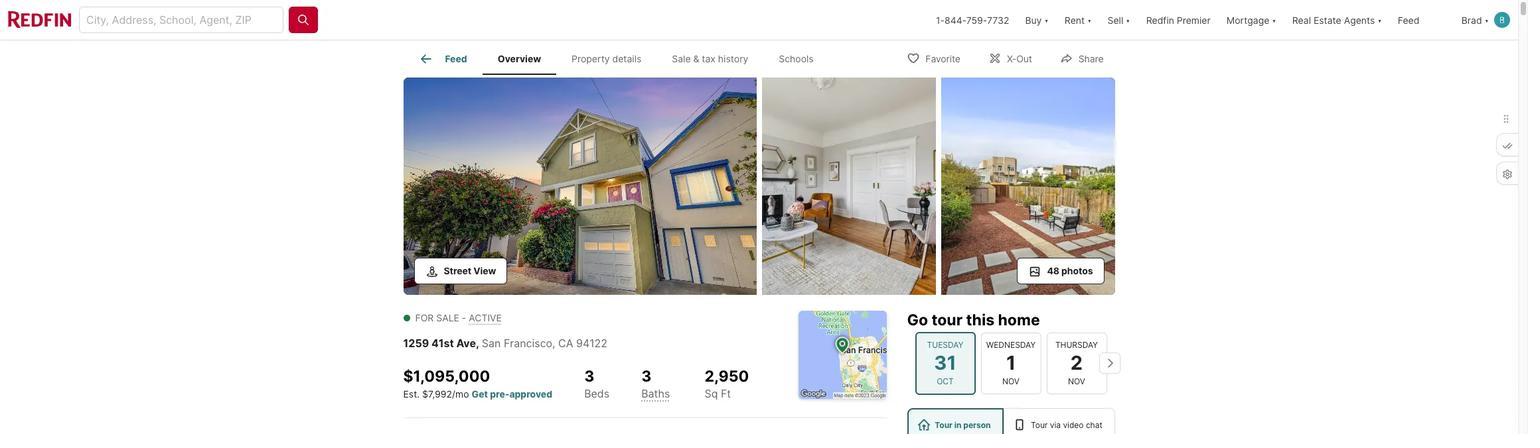 Task type: vqa. For each thing, say whether or not it's contained in the screenshot.
New homes at your fingertips
no



Task type: describe. For each thing, give the bounding box(es) containing it.
this
[[966, 311, 995, 330]]

2
[[1071, 352, 1083, 375]]

▾ for brad ▾
[[1485, 14, 1489, 26]]

tour
[[932, 311, 963, 330]]

feed link
[[419, 51, 467, 67]]

48
[[1047, 265, 1060, 277]]

31
[[934, 352, 956, 375]]

buy ▾
[[1025, 14, 1049, 26]]

street view button
[[414, 258, 507, 284]]

share
[[1079, 53, 1104, 64]]

▾ for sell ▾
[[1126, 14, 1130, 26]]

2 , from the left
[[552, 337, 555, 350]]

sale
[[436, 312, 459, 324]]

buy
[[1025, 14, 1042, 26]]

agents
[[1344, 14, 1375, 26]]

real
[[1292, 14, 1311, 26]]

94122
[[576, 337, 607, 350]]

▾ for mortgage ▾
[[1272, 14, 1277, 26]]

1259 41st ave , san francisco , ca 94122
[[403, 337, 607, 350]]

go
[[907, 311, 928, 330]]

for
[[415, 312, 434, 324]]

pre-
[[490, 389, 509, 401]]

1
[[1006, 352, 1016, 375]]

mortgage ▾
[[1227, 14, 1277, 26]]

-
[[462, 312, 466, 324]]

schools
[[779, 53, 814, 65]]

3 for 3 baths
[[641, 367, 652, 386]]

history
[[718, 53, 748, 65]]

1 1259 41st ave, san francisco, ca 94122 image from the left
[[403, 78, 757, 295]]

sale & tax history tab
[[657, 43, 764, 75]]

3 for 3 beds
[[584, 367, 594, 386]]

next image
[[1099, 353, 1120, 375]]

wednesday
[[986, 341, 1036, 351]]

48 photos button
[[1017, 258, 1104, 284]]

buy ▾ button
[[1025, 0, 1049, 40]]

feed button
[[1390, 0, 1454, 40]]

wednesday 1 nov
[[986, 341, 1036, 387]]

sell ▾
[[1108, 14, 1130, 26]]

2,950
[[705, 367, 749, 386]]

▾ for buy ▾
[[1045, 14, 1049, 26]]

$7,992
[[422, 389, 452, 401]]

favorite button
[[896, 44, 972, 71]]

3 beds
[[584, 367, 610, 401]]

mortgage
[[1227, 14, 1270, 26]]

tuesday
[[927, 341, 964, 351]]

/mo
[[452, 389, 469, 401]]

3 1259 41st ave, san francisco, ca 94122 image from the left
[[941, 78, 1115, 295]]

real estate agents ▾ button
[[1285, 0, 1390, 40]]

3 baths
[[641, 367, 670, 401]]

active link
[[469, 312, 502, 324]]

0 horizontal spatial feed
[[445, 53, 467, 65]]

list box containing tour in person
[[907, 409, 1115, 435]]

active
[[469, 312, 502, 324]]

x-
[[1007, 53, 1017, 64]]

▾ for rent ▾
[[1088, 14, 1092, 26]]

estate
[[1314, 14, 1342, 26]]

street
[[444, 265, 471, 277]]

ca
[[558, 337, 573, 350]]

go tour this home
[[907, 311, 1040, 330]]

share button
[[1049, 44, 1115, 71]]

1-
[[936, 14, 945, 26]]

2 1259 41st ave, san francisco, ca 94122 image from the left
[[762, 78, 936, 295]]

x-out button
[[977, 44, 1044, 71]]

mortgage ▾ button
[[1219, 0, 1285, 40]]

5 ▾ from the left
[[1378, 14, 1382, 26]]

feed inside button
[[1398, 14, 1420, 26]]

submit search image
[[297, 13, 310, 27]]

844-
[[945, 14, 967, 26]]

for sale - active
[[415, 312, 502, 324]]

1-844-759-7732
[[936, 14, 1009, 26]]



Task type: locate. For each thing, give the bounding box(es) containing it.
▾ right brad
[[1485, 14, 1489, 26]]

3
[[584, 367, 594, 386], [641, 367, 652, 386]]

tab list
[[403, 40, 840, 75]]

francisco
[[504, 337, 552, 350]]

tour left via
[[1031, 421, 1048, 431]]

tour via video chat option
[[1004, 409, 1115, 435]]

3 up baths link
[[641, 367, 652, 386]]

feed left overview
[[445, 53, 467, 65]]

user photo image
[[1495, 12, 1510, 28]]

48 photos
[[1047, 265, 1093, 277]]

approved
[[509, 389, 552, 401]]

nov for 1
[[1003, 377, 1020, 387]]

0 vertical spatial feed
[[1398, 14, 1420, 26]]

2 ▾ from the left
[[1088, 14, 1092, 26]]

,
[[476, 337, 479, 350], [552, 337, 555, 350]]

redfin premier
[[1146, 14, 1211, 26]]

City, Address, School, Agent, ZIP search field
[[79, 7, 283, 33]]

redfin
[[1146, 14, 1174, 26]]

sale
[[672, 53, 691, 65]]

&
[[693, 53, 699, 65]]

1 nov from the left
[[1003, 377, 1020, 387]]

rent
[[1065, 14, 1085, 26]]

1 , from the left
[[476, 337, 479, 350]]

, left 'ca'
[[552, 337, 555, 350]]

details
[[612, 53, 642, 65]]

tour in person option
[[907, 409, 1004, 435]]

nov
[[1003, 377, 1020, 387], [1068, 377, 1085, 387]]

nov for 2
[[1068, 377, 1085, 387]]

2,950 sq ft
[[705, 367, 749, 401]]

1 horizontal spatial 3
[[641, 367, 652, 386]]

sell
[[1108, 14, 1124, 26]]

1259 41st ave, san francisco, ca 94122 image
[[403, 78, 757, 295], [762, 78, 936, 295], [941, 78, 1115, 295]]

1 ▾ from the left
[[1045, 14, 1049, 26]]

map entry image
[[798, 311, 887, 399]]

1 horizontal spatial nov
[[1068, 377, 1085, 387]]

get
[[472, 389, 488, 401]]

street view
[[444, 265, 496, 277]]

person
[[964, 421, 991, 431]]

nov down 1
[[1003, 377, 1020, 387]]

video
[[1063, 421, 1084, 431]]

, left san
[[476, 337, 479, 350]]

2 3 from the left
[[641, 367, 652, 386]]

tour via video chat
[[1031, 421, 1103, 431]]

▾ right mortgage
[[1272, 14, 1277, 26]]

nov inside wednesday 1 nov
[[1003, 377, 1020, 387]]

0 horizontal spatial ,
[[476, 337, 479, 350]]

favorite
[[926, 53, 961, 64]]

sell ▾ button
[[1108, 0, 1130, 40]]

property details
[[572, 53, 642, 65]]

baths link
[[641, 388, 670, 401]]

beds
[[584, 388, 610, 401]]

sq
[[705, 388, 718, 401]]

3 ▾ from the left
[[1126, 14, 1130, 26]]

chat
[[1086, 421, 1103, 431]]

tour inside tour in person option
[[935, 421, 953, 431]]

tax
[[702, 53, 716, 65]]

real estate agents ▾
[[1292, 14, 1382, 26]]

0 horizontal spatial tour
[[935, 421, 953, 431]]

buy ▾ button
[[1017, 0, 1057, 40]]

4 ▾ from the left
[[1272, 14, 1277, 26]]

list box
[[907, 409, 1115, 435]]

in
[[955, 421, 962, 431]]

$1,095,000
[[403, 367, 490, 386]]

1 vertical spatial feed
[[445, 53, 467, 65]]

0 horizontal spatial nov
[[1003, 377, 1020, 387]]

rent ▾ button
[[1057, 0, 1100, 40]]

photos
[[1062, 265, 1093, 277]]

3 up beds
[[584, 367, 594, 386]]

$1,095,000 est. $7,992 /mo get pre-approved
[[403, 367, 552, 401]]

tab list containing feed
[[403, 40, 840, 75]]

tour
[[935, 421, 953, 431], [1031, 421, 1048, 431]]

property details tab
[[556, 43, 657, 75]]

rent ▾ button
[[1065, 0, 1092, 40]]

schools tab
[[764, 43, 829, 75]]

1 horizontal spatial 1259 41st ave, san francisco, ca 94122 image
[[762, 78, 936, 295]]

baths
[[641, 388, 670, 401]]

tour inside tour via video chat option
[[1031, 421, 1048, 431]]

0 horizontal spatial 3
[[584, 367, 594, 386]]

1 tour from the left
[[935, 421, 953, 431]]

2 tour from the left
[[1031, 421, 1048, 431]]

home
[[998, 311, 1040, 330]]

▾ right buy at the top right
[[1045, 14, 1049, 26]]

tour in person
[[935, 421, 991, 431]]

oct
[[937, 377, 954, 387]]

0 horizontal spatial 1259 41st ave, san francisco, ca 94122 image
[[403, 78, 757, 295]]

real estate agents ▾ link
[[1292, 0, 1382, 40]]

3 inside 3 baths
[[641, 367, 652, 386]]

▾ right sell
[[1126, 14, 1130, 26]]

sale & tax history
[[672, 53, 748, 65]]

tour for tour via video chat
[[1031, 421, 1048, 431]]

property
[[572, 53, 610, 65]]

x-out
[[1007, 53, 1032, 64]]

1259
[[403, 337, 429, 350]]

via
[[1050, 421, 1061, 431]]

759-
[[966, 14, 987, 26]]

rent ▾
[[1065, 14, 1092, 26]]

tour for tour in person
[[935, 421, 953, 431]]

None button
[[915, 333, 976, 395], [981, 333, 1041, 395], [1047, 333, 1107, 395], [915, 333, 976, 395], [981, 333, 1041, 395], [1047, 333, 1107, 395]]

thursday
[[1056, 341, 1098, 351]]

mortgage ▾ button
[[1227, 0, 1277, 40]]

▾ right rent
[[1088, 14, 1092, 26]]

brad
[[1462, 14, 1482, 26]]

est.
[[403, 389, 420, 401]]

tuesday 31 oct
[[927, 341, 964, 387]]

2 nov from the left
[[1068, 377, 1085, 387]]

1 horizontal spatial feed
[[1398, 14, 1420, 26]]

▾ right agents
[[1378, 14, 1382, 26]]

6 ▾ from the left
[[1485, 14, 1489, 26]]

nov down 2
[[1068, 377, 1085, 387]]

nov inside thursday 2 nov
[[1068, 377, 1085, 387]]

sell ▾ button
[[1100, 0, 1138, 40]]

41st
[[432, 337, 454, 350]]

redfin premier button
[[1138, 0, 1219, 40]]

7732
[[987, 14, 1009, 26]]

overview
[[498, 53, 541, 65]]

view
[[474, 265, 496, 277]]

1 horizontal spatial tour
[[1031, 421, 1048, 431]]

1 3 from the left
[[584, 367, 594, 386]]

out
[[1017, 53, 1032, 64]]

▾
[[1045, 14, 1049, 26], [1088, 14, 1092, 26], [1126, 14, 1130, 26], [1272, 14, 1277, 26], [1378, 14, 1382, 26], [1485, 14, 1489, 26]]

overview tab
[[482, 43, 556, 75]]

san
[[482, 337, 501, 350]]

1-844-759-7732 link
[[936, 14, 1009, 26]]

3 inside 3 beds
[[584, 367, 594, 386]]

feed right agents
[[1398, 14, 1420, 26]]

1 horizontal spatial ,
[[552, 337, 555, 350]]

tour left in
[[935, 421, 953, 431]]

ave
[[456, 337, 476, 350]]

get pre-approved link
[[472, 389, 552, 401]]

2 horizontal spatial 1259 41st ave, san francisco, ca 94122 image
[[941, 78, 1115, 295]]

brad ▾
[[1462, 14, 1489, 26]]



